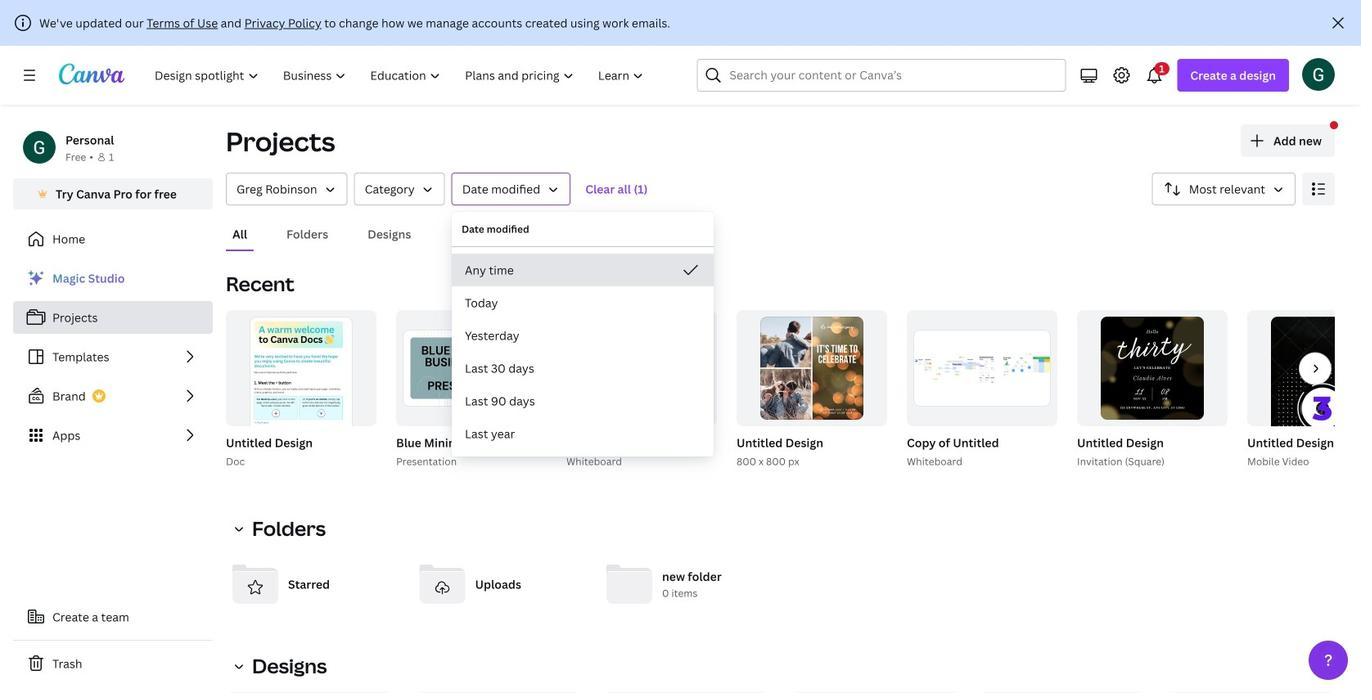 Task type: vqa. For each thing, say whether or not it's contained in the screenshot.
the middle "avery davis"
no



Task type: describe. For each thing, give the bounding box(es) containing it.
3 group from the left
[[393, 310, 671, 470]]

Sort by button
[[1152, 173, 1296, 205]]

3 option from the top
[[452, 319, 714, 352]]

1 group from the left
[[223, 310, 377, 470]]

5 option from the top
[[452, 385, 714, 417]]

10 group from the left
[[1074, 310, 1228, 470]]

5 group from the left
[[563, 310, 717, 470]]

2 option from the top
[[452, 286, 714, 319]]

12 group from the left
[[1244, 310, 1361, 500]]

6 group from the left
[[733, 310, 887, 470]]

Date modified button
[[452, 173, 571, 205]]

6 option from the top
[[452, 417, 714, 450]]



Task type: locate. For each thing, give the bounding box(es) containing it.
Category button
[[354, 173, 445, 205]]

greg robinson image
[[1302, 58, 1335, 91]]

group
[[223, 310, 377, 470], [226, 310, 377, 463], [393, 310, 671, 470], [396, 310, 547, 426], [563, 310, 717, 470], [733, 310, 887, 470], [737, 310, 887, 426], [904, 310, 1058, 470], [907, 310, 1058, 426], [1074, 310, 1228, 470], [1077, 310, 1228, 426], [1244, 310, 1361, 500], [1247, 310, 1361, 500]]

4 option from the top
[[452, 352, 714, 385]]

Search search field
[[730, 60, 1033, 91]]

list box
[[452, 254, 714, 450]]

9 group from the left
[[907, 310, 1058, 426]]

option
[[452, 254, 714, 286], [452, 286, 714, 319], [452, 319, 714, 352], [452, 352, 714, 385], [452, 385, 714, 417], [452, 417, 714, 450]]

list
[[13, 262, 213, 452]]

Owner button
[[226, 173, 348, 205]]

13 group from the left
[[1247, 310, 1361, 500]]

2 group from the left
[[226, 310, 377, 463]]

7 group from the left
[[737, 310, 887, 426]]

None search field
[[697, 59, 1066, 92]]

1 option from the top
[[452, 254, 714, 286]]

4 group from the left
[[396, 310, 547, 426]]

top level navigation element
[[144, 59, 658, 92]]

11 group from the left
[[1077, 310, 1228, 426]]

8 group from the left
[[904, 310, 1058, 470]]

region
[[226, 679, 1335, 693]]



